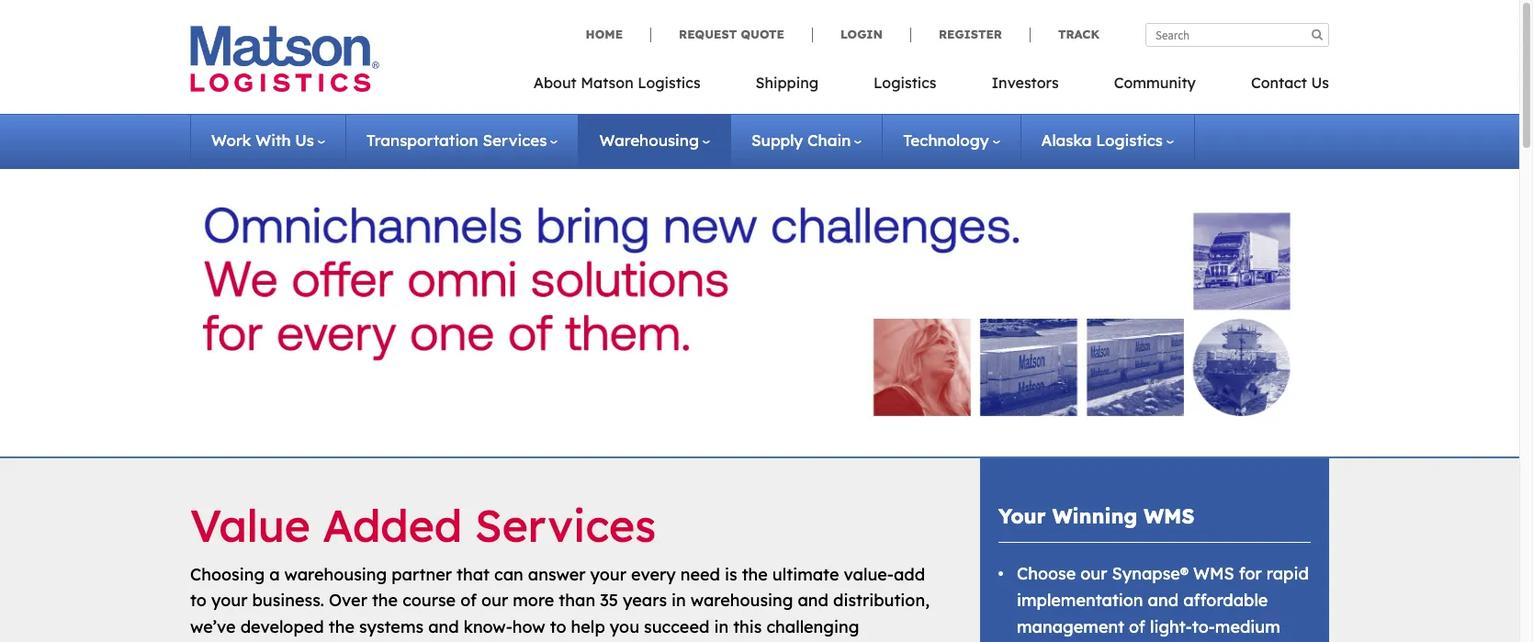 Task type: locate. For each thing, give the bounding box(es) containing it.
0 horizontal spatial us
[[295, 130, 314, 150]]

top menu navigation
[[534, 68, 1329, 106]]

warehousing up over
[[284, 564, 387, 585]]

that
[[457, 564, 490, 585]]

0 vertical spatial of
[[460, 590, 477, 611]]

1 vertical spatial of
[[1129, 616, 1145, 637]]

wms up affordable
[[1193, 563, 1234, 585]]

and down ultimate
[[798, 590, 829, 611]]

transportation
[[367, 130, 478, 150]]

in left this
[[714, 617, 729, 638]]

in
[[672, 590, 686, 611], [714, 617, 729, 638]]

logistics inside logistics link
[[874, 73, 936, 92]]

search image
[[1312, 28, 1323, 40]]

0 horizontal spatial the
[[329, 617, 355, 638]]

services up answer
[[475, 498, 656, 553]]

supply chain link
[[751, 130, 862, 150]]

with
[[256, 130, 291, 150]]

services
[[483, 130, 547, 150], [475, 498, 656, 553]]

alaska logistics link
[[1041, 130, 1174, 150]]

and down course
[[428, 617, 459, 638]]

0 horizontal spatial of
[[460, 590, 477, 611]]

supply
[[751, 130, 803, 150]]

1 vertical spatial wms
[[1193, 563, 1234, 585]]

how
[[512, 617, 545, 638]]

your up '35'
[[590, 564, 626, 585]]

add
[[894, 564, 925, 585]]

investors link
[[964, 68, 1086, 106]]

synapse®
[[1112, 563, 1189, 585]]

2 horizontal spatial and
[[1148, 590, 1179, 611]]

2 vertical spatial the
[[329, 617, 355, 638]]

0 horizontal spatial our
[[481, 590, 508, 611]]

1 horizontal spatial of
[[1129, 616, 1145, 637]]

work
[[211, 130, 251, 150]]

to right how
[[550, 617, 566, 638]]

0 vertical spatial your
[[590, 564, 626, 585]]

alaska services image
[[203, 188, 1317, 433]]

1 horizontal spatial your
[[590, 564, 626, 585]]

choosing a warehousing partner that can answer your every need is the ultimate value-add to your business. over the course of our more than 35 years in warehousing and distribution, we've developed the systems and know-how to help you succeed in this challengi
[[190, 564, 930, 642]]

work with us link
[[211, 130, 325, 150]]

1 horizontal spatial in
[[714, 617, 729, 638]]

help
[[571, 617, 605, 638]]

in up succeed
[[672, 590, 686, 611]]

implementation
[[1017, 590, 1143, 611]]

1 vertical spatial our
[[481, 590, 508, 611]]

1 horizontal spatial us
[[1311, 73, 1329, 92]]

login
[[840, 27, 883, 41]]

of down that
[[460, 590, 477, 611]]

the
[[742, 564, 768, 585], [372, 590, 398, 611], [329, 617, 355, 638]]

of
[[460, 590, 477, 611], [1129, 616, 1145, 637]]

the down over
[[329, 617, 355, 638]]

for
[[1239, 563, 1262, 585]]

us right the with
[[295, 130, 314, 150]]

1 vertical spatial in
[[714, 617, 729, 638]]

0 vertical spatial services
[[483, 130, 547, 150]]

logistics
[[638, 73, 700, 92], [874, 73, 936, 92], [1096, 130, 1163, 150]]

our up know- at the left bottom of page
[[481, 590, 508, 611]]

we've
[[190, 617, 236, 638]]

warehousing
[[284, 564, 387, 585], [691, 590, 793, 611]]

0 horizontal spatial warehousing
[[284, 564, 387, 585]]

1 horizontal spatial to
[[550, 617, 566, 638]]

our up implementation
[[1081, 563, 1107, 585]]

to
[[190, 590, 207, 611], [550, 617, 566, 638]]

choose our synapse® wms for rapid implementation and affordable management of light-to-medi
[[1017, 563, 1309, 642]]

the right "is"
[[742, 564, 768, 585]]

of inside choose our synapse® wms for rapid implementation and affordable management of light-to-medi
[[1129, 616, 1145, 637]]

0 horizontal spatial your
[[211, 590, 248, 611]]

wms up synapse®
[[1144, 503, 1194, 529]]

distribution,
[[833, 590, 930, 611]]

logistics up warehousing link
[[638, 73, 700, 92]]

us inside top menu navigation
[[1311, 73, 1329, 92]]

0 horizontal spatial to
[[190, 590, 207, 611]]

0 vertical spatial the
[[742, 564, 768, 585]]

the up systems in the left of the page
[[372, 590, 398, 611]]

home
[[586, 27, 623, 41]]

developed
[[240, 617, 324, 638]]

1 vertical spatial us
[[295, 130, 314, 150]]

our
[[1081, 563, 1107, 585], [481, 590, 508, 611]]

matson logistics image
[[190, 26, 379, 92]]

1 vertical spatial to
[[550, 617, 566, 638]]

0 vertical spatial warehousing
[[284, 564, 387, 585]]

of inside the choosing a warehousing partner that can answer your every need is the ultimate value-add to your business. over the course of our more than 35 years in warehousing and distribution, we've developed the systems and know-how to help you succeed in this challengi
[[460, 590, 477, 611]]

value-
[[844, 564, 894, 585]]

us
[[1311, 73, 1329, 92], [295, 130, 314, 150]]

0 vertical spatial in
[[672, 590, 686, 611]]

logistics link
[[846, 68, 964, 106]]

0 vertical spatial our
[[1081, 563, 1107, 585]]

wms
[[1144, 503, 1194, 529], [1193, 563, 1234, 585]]

community link
[[1086, 68, 1223, 106]]

1 horizontal spatial our
[[1081, 563, 1107, 585]]

your down choosing
[[211, 590, 248, 611]]

us right the contact
[[1311, 73, 1329, 92]]

None search field
[[1145, 23, 1329, 47]]

and up 'light-' at the bottom of the page
[[1148, 590, 1179, 611]]

management
[[1017, 616, 1124, 637]]

1 vertical spatial the
[[372, 590, 398, 611]]

1 vertical spatial warehousing
[[691, 590, 793, 611]]

about matson logistics
[[534, 73, 700, 92]]

contact us link
[[1223, 68, 1329, 106]]

your winning wms
[[999, 503, 1194, 529]]

warehousing up this
[[691, 590, 793, 611]]

1 horizontal spatial logistics
[[874, 73, 936, 92]]

and inside choose our synapse® wms for rapid implementation and affordable management of light-to-medi
[[1148, 590, 1179, 611]]

contact
[[1251, 73, 1307, 92]]

0 horizontal spatial logistics
[[638, 73, 700, 92]]

and
[[1148, 590, 1179, 611], [798, 590, 829, 611], [428, 617, 459, 638]]

1 horizontal spatial and
[[798, 590, 829, 611]]

logistics down login
[[874, 73, 936, 92]]

of left 'light-' at the bottom of the page
[[1129, 616, 1145, 637]]

a
[[269, 564, 280, 585]]

more
[[513, 590, 554, 611]]

0 vertical spatial us
[[1311, 73, 1329, 92]]

years
[[623, 590, 667, 611]]

login link
[[812, 27, 910, 42]]

2 horizontal spatial the
[[742, 564, 768, 585]]

35
[[600, 590, 618, 611]]

services down about
[[483, 130, 547, 150]]

light-
[[1150, 616, 1192, 637]]

register link
[[910, 27, 1030, 42]]

to up we've
[[190, 590, 207, 611]]

logistics down community link
[[1096, 130, 1163, 150]]

work with us
[[211, 130, 314, 150]]

your winning wms section
[[957, 458, 1352, 642]]

warehousing
[[599, 130, 699, 150]]

investors
[[992, 73, 1059, 92]]

winning
[[1052, 503, 1137, 529]]



Task type: vqa. For each thing, say whether or not it's contained in the screenshot.
the leftmost We
no



Task type: describe. For each thing, give the bounding box(es) containing it.
0 vertical spatial to
[[190, 590, 207, 611]]

choosing
[[190, 564, 265, 585]]

course
[[402, 590, 456, 611]]

value added services
[[190, 498, 656, 553]]

than
[[559, 590, 595, 611]]

partner
[[392, 564, 452, 585]]

systems
[[359, 617, 424, 638]]

alaska
[[1041, 130, 1092, 150]]

you
[[610, 617, 639, 638]]

contact us
[[1251, 73, 1329, 92]]

1 horizontal spatial the
[[372, 590, 398, 611]]

your
[[999, 503, 1046, 529]]

request quote link
[[650, 27, 812, 42]]

0 horizontal spatial and
[[428, 617, 459, 638]]

1 horizontal spatial warehousing
[[691, 590, 793, 611]]

ultimate
[[772, 564, 839, 585]]

supply chain
[[751, 130, 851, 150]]

0 vertical spatial wms
[[1144, 503, 1194, 529]]

transportation services link
[[367, 130, 558, 150]]

about matson logistics link
[[534, 68, 728, 106]]

1 vertical spatial services
[[475, 498, 656, 553]]

register
[[939, 27, 1002, 41]]

choose
[[1017, 563, 1076, 585]]

track link
[[1030, 27, 1100, 42]]

home link
[[586, 27, 650, 42]]

our inside the choosing a warehousing partner that can answer your every need is the ultimate value-add to your business. over the course of our more than 35 years in warehousing and distribution, we've developed the systems and know-how to help you succeed in this challengi
[[481, 590, 508, 611]]

warehousing link
[[599, 130, 710, 150]]

value
[[190, 498, 310, 553]]

can
[[494, 564, 523, 585]]

logistics inside about matson logistics link
[[638, 73, 700, 92]]

is
[[725, 564, 737, 585]]

request quote
[[679, 27, 784, 41]]

track
[[1058, 27, 1100, 41]]

over
[[329, 590, 367, 611]]

community
[[1114, 73, 1196, 92]]

rapid
[[1267, 563, 1309, 585]]

quote
[[741, 27, 784, 41]]

chain
[[807, 130, 851, 150]]

shipping
[[756, 73, 819, 92]]

wms inside choose our synapse® wms for rapid implementation and affordable management of light-to-medi
[[1193, 563, 1234, 585]]

our inside choose our synapse® wms for rapid implementation and affordable management of light-to-medi
[[1081, 563, 1107, 585]]

1 vertical spatial your
[[211, 590, 248, 611]]

succeed
[[644, 617, 709, 638]]

2 horizontal spatial logistics
[[1096, 130, 1163, 150]]

Search search field
[[1145, 23, 1329, 47]]

answer
[[528, 564, 586, 585]]

business.
[[252, 590, 324, 611]]

technology
[[903, 130, 989, 150]]

alaska logistics
[[1041, 130, 1163, 150]]

shipping link
[[728, 68, 846, 106]]

every
[[631, 564, 676, 585]]

request
[[679, 27, 737, 41]]

matson
[[581, 73, 634, 92]]

to-
[[1192, 616, 1215, 637]]

about
[[534, 73, 577, 92]]

0 horizontal spatial in
[[672, 590, 686, 611]]

know-
[[464, 617, 512, 638]]

technology link
[[903, 130, 1000, 150]]

added
[[323, 498, 462, 553]]

need
[[680, 564, 720, 585]]

this
[[733, 617, 762, 638]]

affordable
[[1183, 590, 1268, 611]]

transportation services
[[367, 130, 547, 150]]



